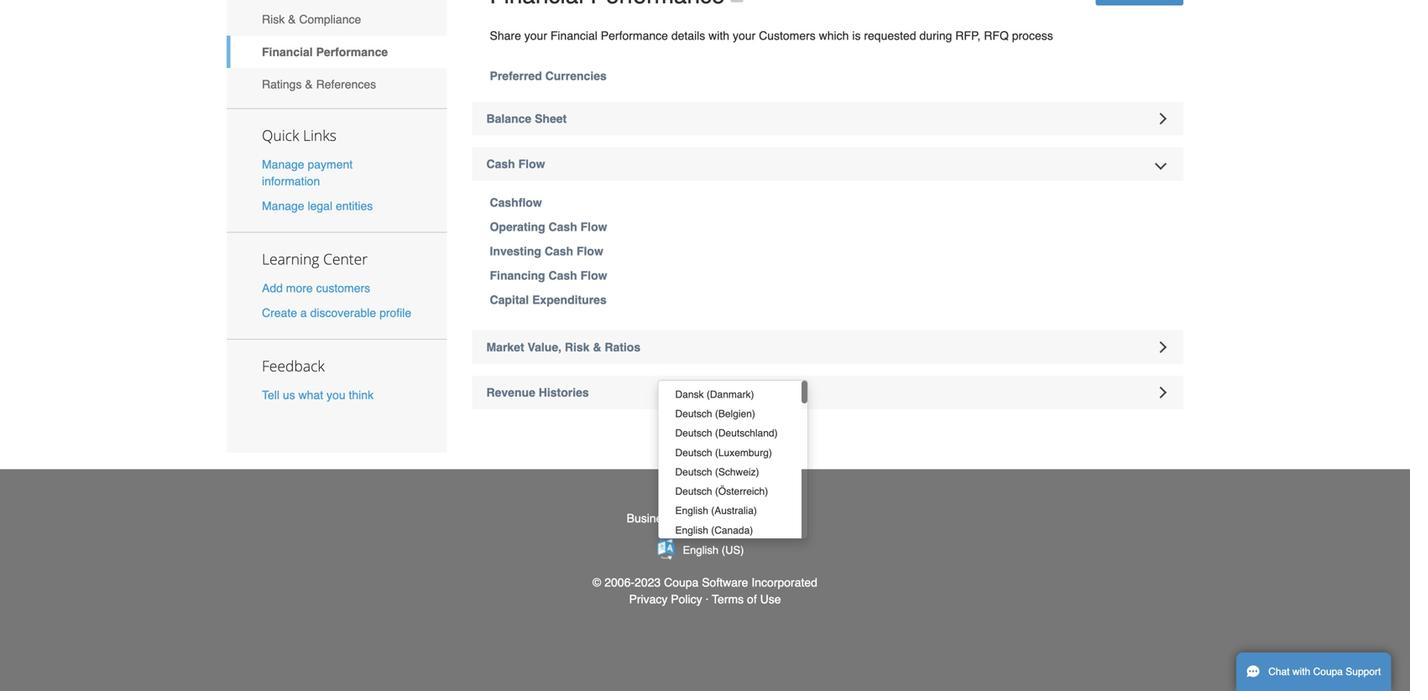 Task type: locate. For each thing, give the bounding box(es) containing it.
1 horizontal spatial performance
[[601, 29, 668, 42]]

financial
[[550, 29, 598, 42], [262, 45, 313, 59]]

capital
[[490, 293, 529, 307]]

financial performance
[[262, 45, 388, 59]]

business spend management
[[627, 512, 783, 525]]

1 your from the left
[[524, 29, 547, 42]]

coupa left support
[[1313, 666, 1343, 678]]

coupa up policy
[[664, 576, 699, 590]]

manage up "information"
[[262, 158, 304, 171]]

0 vertical spatial &
[[288, 13, 296, 26]]

1 horizontal spatial &
[[305, 78, 313, 91]]

1 manage from the top
[[262, 158, 304, 171]]

1 horizontal spatial with
[[1292, 666, 1310, 678]]

coupa inside button
[[1313, 666, 1343, 678]]

revenue histories heading
[[472, 376, 1183, 410]]

0 horizontal spatial performance
[[316, 45, 388, 59]]

0 horizontal spatial your
[[524, 29, 547, 42]]

2023
[[635, 576, 661, 590]]

investing
[[490, 245, 541, 258]]

think
[[349, 388, 374, 402]]

create a discoverable profile
[[262, 306, 411, 320]]

0 vertical spatial manage
[[262, 158, 304, 171]]

operating cash flow
[[490, 220, 607, 234]]

(schweiz)
[[715, 467, 759, 478]]

privacy policy
[[629, 593, 702, 606]]

share your financial performance details with your customers which is requested during rfp, rfq process
[[490, 29, 1053, 42]]

market value, risk & ratios heading
[[472, 331, 1183, 364]]

flow down operating cash flow
[[577, 245, 603, 258]]

tell
[[262, 388, 279, 402]]

flow up cashflow
[[518, 157, 545, 171]]

more
[[286, 282, 313, 295]]

cash up cashflow
[[486, 157, 515, 171]]

english left (us)
[[683, 544, 719, 557]]

what
[[298, 388, 323, 402]]

cash flow button
[[472, 147, 1183, 181]]

create
[[262, 306, 297, 320]]

ratings
[[262, 78, 302, 91]]

2 deutsch from the top
[[675, 428, 712, 439]]

1 vertical spatial performance
[[316, 45, 388, 59]]

& left ratios
[[593, 341, 601, 354]]

business
[[627, 512, 674, 525]]

of
[[747, 593, 757, 606]]

incorporated
[[751, 576, 817, 590]]

flow up expenditures
[[580, 269, 607, 282]]

discoverable
[[310, 306, 376, 320]]

english up the english (us)
[[675, 525, 708, 537]]

ratings & references
[[262, 78, 376, 91]]

financing
[[490, 269, 545, 282]]

1 vertical spatial manage
[[262, 199, 304, 213]]

risk & compliance
[[262, 13, 361, 26]]

1 horizontal spatial coupa
[[1313, 666, 1343, 678]]

1 deutsch from the top
[[675, 408, 712, 420]]

(us)
[[722, 544, 744, 557]]

4 deutsch from the top
[[675, 467, 712, 478]]

histories
[[539, 386, 589, 400]]

0 vertical spatial coupa
[[664, 576, 699, 590]]

chat with coupa support button
[[1236, 653, 1391, 692]]

revenue histories
[[486, 386, 589, 400]]

manage payment information
[[262, 158, 353, 188]]

1 horizontal spatial your
[[733, 29, 756, 42]]

during
[[919, 29, 952, 42]]

cash down operating cash flow
[[545, 245, 573, 258]]

financial up currencies
[[550, 29, 598, 42]]

3 deutsch from the top
[[675, 447, 712, 459]]

information
[[262, 175, 320, 188]]

1 vertical spatial coupa
[[1313, 666, 1343, 678]]

manage inside manage payment information
[[262, 158, 304, 171]]

add
[[262, 282, 283, 295]]

2 vertical spatial &
[[593, 341, 601, 354]]

your
[[524, 29, 547, 42], [733, 29, 756, 42]]

sheet
[[535, 112, 567, 125]]

flow
[[518, 157, 545, 171], [580, 220, 607, 234], [577, 245, 603, 258], [580, 269, 607, 282]]

with
[[709, 29, 729, 42], [1292, 666, 1310, 678]]

revenue
[[486, 386, 535, 400]]

you
[[327, 388, 345, 402]]

profile
[[379, 306, 411, 320]]

ratings & references link
[[227, 68, 447, 101]]

ratios
[[605, 341, 641, 354]]

&
[[288, 13, 296, 26], [305, 78, 313, 91], [593, 341, 601, 354]]

2 manage from the top
[[262, 199, 304, 213]]

deutsch (belgien) link
[[658, 405, 802, 424]]

1 horizontal spatial risk
[[565, 341, 590, 354]]

flow inside dropdown button
[[518, 157, 545, 171]]

deutsch
[[675, 408, 712, 420], [675, 428, 712, 439], [675, 447, 712, 459], [675, 467, 712, 478], [675, 486, 712, 498]]

risk inside dropdown button
[[565, 341, 590, 354]]

1 horizontal spatial financial
[[550, 29, 598, 42]]

tell us what you think
[[262, 388, 374, 402]]

market value, risk & ratios button
[[472, 331, 1183, 364]]

& inside dropdown button
[[593, 341, 601, 354]]

cash for operating
[[548, 220, 577, 234]]

feedback
[[262, 356, 325, 376]]

0 vertical spatial performance
[[601, 29, 668, 42]]

2 vertical spatial english
[[683, 544, 719, 557]]

with right chat
[[1292, 666, 1310, 678]]

privacy
[[629, 593, 668, 606]]

english
[[675, 505, 708, 517], [675, 525, 708, 537], [683, 544, 719, 557]]

manage legal entities link
[[262, 199, 373, 213]]

cash up the investing cash flow
[[548, 220, 577, 234]]

manage for manage payment information
[[262, 158, 304, 171]]

performance up references
[[316, 45, 388, 59]]

with right details
[[709, 29, 729, 42]]

0 vertical spatial english
[[675, 505, 708, 517]]

(canada)
[[711, 525, 753, 537]]

details
[[671, 29, 705, 42]]

investing cash flow
[[490, 245, 603, 258]]

cash for financing
[[548, 269, 577, 282]]

manage down "information"
[[262, 199, 304, 213]]

risk right value,
[[565, 341, 590, 354]]

0 vertical spatial with
[[709, 29, 729, 42]]

2 horizontal spatial &
[[593, 341, 601, 354]]

your right share
[[524, 29, 547, 42]]

management
[[715, 512, 783, 525]]

market
[[486, 341, 524, 354]]

balance sheet
[[486, 112, 567, 125]]

capital expenditures
[[490, 293, 607, 307]]

value,
[[528, 341, 561, 354]]

english right business
[[675, 505, 708, 517]]

0 horizontal spatial &
[[288, 13, 296, 26]]

& right ratings
[[305, 78, 313, 91]]

chat with coupa support
[[1268, 666, 1381, 678]]

& left compliance
[[288, 13, 296, 26]]

flow up the investing cash flow
[[580, 220, 607, 234]]

& for risk
[[288, 13, 296, 26]]

a
[[300, 306, 307, 320]]

1 vertical spatial with
[[1292, 666, 1310, 678]]

0 horizontal spatial risk
[[262, 13, 285, 26]]

flow for investing cash flow
[[577, 245, 603, 258]]

spend
[[678, 512, 712, 525]]

1 vertical spatial &
[[305, 78, 313, 91]]

financial up ratings
[[262, 45, 313, 59]]

balance
[[486, 112, 531, 125]]

1 vertical spatial financial
[[262, 45, 313, 59]]

terms of use link
[[712, 593, 781, 606]]

performance left details
[[601, 29, 668, 42]]

0 horizontal spatial financial
[[262, 45, 313, 59]]

1 vertical spatial risk
[[565, 341, 590, 354]]

manage payment information link
[[262, 158, 353, 188]]

learning
[[262, 249, 319, 269]]

references
[[316, 78, 376, 91]]

your left "customers" at the top right of page
[[733, 29, 756, 42]]

is
[[852, 29, 861, 42]]

cash up expenditures
[[548, 269, 577, 282]]

english (us)
[[683, 544, 744, 557]]

coupa
[[664, 576, 699, 590], [1313, 666, 1343, 678]]

support
[[1346, 666, 1381, 678]]

deutsch (schweiz) link
[[658, 463, 802, 482]]

process
[[1012, 29, 1053, 42]]

risk left compliance
[[262, 13, 285, 26]]



Task type: vqa. For each thing, say whether or not it's contained in the screenshot.
First
no



Task type: describe. For each thing, give the bounding box(es) containing it.
preferred currencies
[[490, 69, 607, 83]]

manage for manage legal entities
[[262, 199, 304, 213]]

share
[[490, 29, 521, 42]]

0 horizontal spatial coupa
[[664, 576, 699, 590]]

english (canada) link
[[658, 521, 802, 540]]

terms
[[712, 593, 744, 606]]

with inside button
[[1292, 666, 1310, 678]]

compliance
[[299, 13, 361, 26]]

payment
[[308, 158, 353, 171]]

links
[[303, 126, 336, 145]]

financing cash flow
[[490, 269, 607, 282]]

(luxemburg)
[[715, 447, 772, 459]]

tell us what you think button
[[262, 387, 374, 404]]

market value, risk & ratios
[[486, 341, 641, 354]]

0 vertical spatial financial
[[550, 29, 598, 42]]

balance sheet heading
[[472, 102, 1183, 136]]

currencies
[[545, 69, 607, 83]]

quick
[[262, 126, 299, 145]]

balance sheet button
[[472, 102, 1183, 136]]

5 deutsch from the top
[[675, 486, 712, 498]]

(belgien)
[[715, 408, 755, 420]]

cash flow
[[486, 157, 545, 171]]

0 horizontal spatial with
[[709, 29, 729, 42]]

add more customers
[[262, 282, 370, 295]]

1 vertical spatial english
[[675, 525, 708, 537]]

financial performance link
[[227, 36, 447, 68]]

create a discoverable profile link
[[262, 306, 411, 320]]

risk & compliance link
[[227, 3, 447, 36]]

cash inside cash flow dropdown button
[[486, 157, 515, 171]]

privacy policy link
[[629, 593, 702, 606]]

2006-
[[604, 576, 635, 590]]

rfq
[[984, 29, 1009, 42]]

manage legal entities
[[262, 199, 373, 213]]

deutsch (österreich) link
[[658, 482, 802, 502]]

preferred
[[490, 69, 542, 83]]

customers
[[759, 29, 816, 42]]

use
[[760, 593, 781, 606]]

©
[[593, 576, 601, 590]]

dansk (danmark) deutsch (belgien) deutsch (deutschland) deutsch (luxemburg) deutsch (schweiz) deutsch (österreich) english (australia) english (canada)
[[675, 389, 778, 537]]

cash flow heading
[[472, 147, 1183, 181]]

coupa supplier portal image
[[663, 486, 747, 510]]

software
[[702, 576, 748, 590]]

quick links
[[262, 126, 336, 145]]

(australia)
[[711, 505, 757, 517]]

& for ratings
[[305, 78, 313, 91]]

deutsch (deutschland) link
[[658, 424, 802, 443]]

english (australia) link
[[658, 502, 802, 521]]

© 2006-2023 coupa software incorporated
[[593, 576, 817, 590]]

dansk
[[675, 389, 704, 401]]

cashflow
[[490, 196, 542, 209]]

flow for operating cash flow
[[580, 220, 607, 234]]

revenue histories button
[[472, 376, 1183, 410]]

add more customers link
[[262, 282, 370, 295]]

cash for investing
[[545, 245, 573, 258]]

center
[[323, 249, 368, 269]]

operating
[[490, 220, 545, 234]]

(deutschland)
[[715, 428, 778, 439]]

chat
[[1268, 666, 1290, 678]]

flow for financing cash flow
[[580, 269, 607, 282]]

entities
[[336, 199, 373, 213]]

us
[[283, 388, 295, 402]]

2 your from the left
[[733, 29, 756, 42]]

(österreich)
[[715, 486, 768, 498]]

deutsch (luxemburg) link
[[658, 443, 802, 463]]

which
[[819, 29, 849, 42]]

expenditures
[[532, 293, 607, 307]]

learning center
[[262, 249, 368, 269]]

0 vertical spatial risk
[[262, 13, 285, 26]]

terms of use
[[712, 593, 781, 606]]

customers
[[316, 282, 370, 295]]



